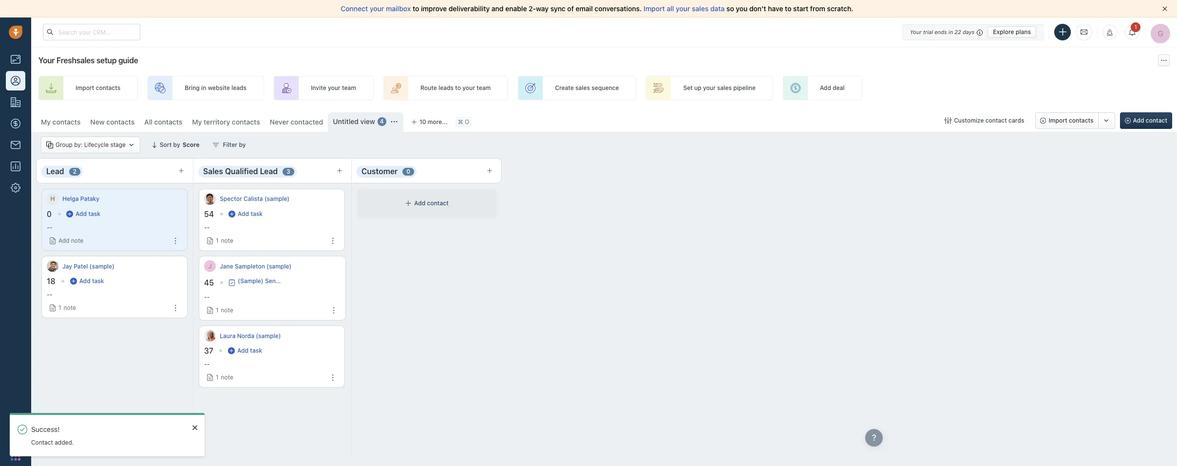 Task type: describe. For each thing, give the bounding box(es) containing it.
0 horizontal spatial contact
[[427, 200, 449, 207]]

add note
[[58, 237, 83, 245]]

add task for 0
[[76, 211, 100, 218]]

connect your mailbox to improve deliverability and enable 2-way sync of email conversations. import all your sales data so you don't have to start from scratch.
[[341, 4, 854, 13]]

1 horizontal spatial to
[[455, 85, 461, 92]]

22
[[955, 29, 962, 35]]

2 horizontal spatial sales
[[717, 85, 732, 92]]

route
[[421, 85, 437, 92]]

customize
[[954, 117, 984, 124]]

patel
[[74, 263, 88, 270]]

add task for 54
[[238, 211, 263, 218]]

task for 18
[[92, 278, 104, 285]]

bring
[[185, 85, 200, 92]]

days
[[963, 29, 975, 35]]

trial
[[924, 29, 933, 35]]

laura norda (sample) link
[[220, 332, 281, 341]]

explore
[[993, 28, 1015, 35]]

contact inside add contact button
[[1146, 117, 1168, 124]]

import all your sales data link
[[644, 4, 727, 13]]

contacted
[[291, 118, 323, 126]]

task for 0
[[88, 211, 100, 218]]

view
[[361, 117, 375, 126]]

container_wx8msf4aqz5i3rn1 image for 37
[[228, 348, 235, 355]]

customer
[[362, 167, 398, 176]]

connect
[[341, 4, 368, 13]]

18
[[47, 277, 55, 286]]

1 note for 18
[[58, 305, 76, 312]]

s image
[[204, 193, 216, 205]]

jane
[[220, 263, 233, 270]]

h
[[50, 196, 55, 203]]

close image
[[1163, 6, 1168, 11]]

new
[[90, 118, 105, 126]]

score
[[183, 141, 200, 149]]

contact inside customize contact cards button
[[986, 117, 1007, 124]]

(sample) for 18
[[89, 263, 114, 270]]

filter
[[223, 141, 237, 149]]

sales
[[203, 167, 223, 176]]

container_wx8msf4aqz5i3rn1 image for 0
[[66, 211, 73, 218]]

set up your sales pipeline
[[684, 85, 756, 92]]

add contact button
[[1120, 113, 1173, 129]]

your right up
[[703, 85, 716, 92]]

close image
[[193, 425, 197, 431]]

create
[[555, 85, 574, 92]]

enable
[[506, 4, 527, 13]]

laura norda (sample)
[[220, 333, 281, 340]]

2 team from the left
[[477, 85, 491, 92]]

group by: lifecycle stage button
[[41, 137, 140, 154]]

spector calista (sample) link
[[220, 195, 290, 204]]

invite your team
[[311, 85, 356, 92]]

sampleton
[[235, 263, 265, 270]]

customize contact cards
[[954, 117, 1025, 124]]

note for 54
[[221, 237, 233, 245]]

route leads to your team
[[421, 85, 491, 92]]

don't
[[750, 4, 767, 13]]

mailbox
[[386, 4, 411, 13]]

1 for 45
[[216, 307, 219, 315]]

0 horizontal spatial sales
[[576, 85, 590, 92]]

1 note for 45
[[216, 307, 233, 315]]

contacts inside button
[[1069, 117, 1094, 124]]

laura
[[220, 333, 236, 340]]

deliverability
[[449, 4, 490, 13]]

(sample) for 54
[[265, 196, 290, 203]]

import for import contacts link
[[76, 85, 94, 92]]

stage
[[110, 142, 126, 149]]

calista
[[244, 196, 263, 203]]

sync
[[551, 4, 566, 13]]

jay patel (sample) link
[[62, 262, 114, 271]]

your right all
[[676, 4, 690, 13]]

note inside button
[[71, 237, 83, 245]]

your freshsales setup guide
[[39, 56, 138, 65]]

create sales sequence link
[[518, 76, 637, 100]]

-- for 54
[[204, 224, 210, 232]]

1 horizontal spatial sales
[[692, 4, 709, 13]]

sort by score
[[160, 141, 200, 149]]

1 note for 54
[[216, 237, 233, 245]]

j
[[208, 263, 212, 270]]

note for 37
[[221, 375, 233, 382]]

2 leads from the left
[[439, 85, 454, 92]]

sequence
[[592, 85, 619, 92]]

bring in website leads
[[185, 85, 247, 92]]

0 horizontal spatial add contact
[[414, 200, 449, 207]]

⌘ o
[[458, 119, 470, 126]]

import contacts group
[[1036, 113, 1115, 129]]

contact added.
[[31, 440, 74, 447]]

phone image
[[11, 430, 20, 440]]

add task for 18
[[79, 278, 104, 285]]

1 horizontal spatial in
[[949, 29, 953, 35]]

email
[[576, 4, 593, 13]]

setup
[[96, 56, 117, 65]]

3
[[287, 168, 290, 175]]

by for sort
[[173, 141, 180, 149]]

in inside bring in website leads link
[[201, 85, 206, 92]]

10
[[420, 118, 426, 126]]

jane sampleton (sample) link
[[220, 262, 292, 271]]

1 leads from the left
[[231, 85, 247, 92]]

j image
[[47, 261, 58, 273]]

container_wx8msf4aqz5i3rn1 image for 18
[[70, 278, 77, 285]]

filter by
[[223, 141, 246, 149]]

all contacts
[[144, 118, 182, 126]]

explore plans link
[[988, 26, 1037, 38]]

container_wx8msf4aqz5i3rn1 image for 45
[[229, 280, 235, 286]]

1 note for 37
[[216, 375, 233, 382]]

set up your sales pipeline link
[[647, 76, 773, 100]]

ends
[[935, 29, 947, 35]]

untitled
[[333, 117, 359, 126]]

from
[[811, 4, 826, 13]]

all
[[667, 4, 674, 13]]

my for my contacts
[[41, 118, 51, 126]]

freshsales
[[56, 56, 95, 65]]

import for the import contacts button
[[1049, 117, 1068, 124]]

import contacts button
[[1036, 113, 1099, 129]]

freshworks switcher image
[[11, 452, 20, 461]]

(sample) for 45
[[267, 263, 292, 270]]

container_wx8msf4aqz5i3rn1 image right 4
[[391, 118, 398, 125]]

add deal link
[[783, 76, 863, 100]]

plans
[[1016, 28, 1031, 35]]

helga
[[62, 196, 79, 203]]

container_wx8msf4aqz5i3rn1 image for filter by button
[[212, 142, 219, 149]]

1 link
[[1125, 22, 1141, 39]]

my territory contacts
[[192, 118, 260, 126]]



Task type: locate. For each thing, give the bounding box(es) containing it.
jay
[[62, 263, 72, 270]]

pipeline
[[734, 85, 756, 92]]

import inside button
[[1049, 117, 1068, 124]]

(sample) right sampleton
[[267, 263, 292, 270]]

0 right customer
[[407, 168, 411, 175]]

import left all
[[644, 4, 665, 13]]

task for 54
[[251, 211, 263, 218]]

import contacts
[[76, 85, 120, 92], [1049, 117, 1094, 124]]

new contacts
[[90, 118, 135, 126]]

2-
[[529, 4, 536, 13]]

1 vertical spatial add contact
[[414, 200, 449, 207]]

contacts
[[96, 85, 120, 92], [1069, 117, 1094, 124], [52, 118, 81, 126], [106, 118, 135, 126], [154, 118, 182, 126], [232, 118, 260, 126]]

0 vertical spatial 0
[[407, 168, 411, 175]]

0 down h
[[47, 210, 52, 219]]

contact
[[31, 440, 53, 447]]

your left freshsales
[[39, 56, 55, 65]]

to right route
[[455, 85, 461, 92]]

to left start
[[785, 4, 792, 13]]

0 vertical spatial import
[[644, 4, 665, 13]]

my contacts
[[41, 118, 81, 126]]

1 vertical spatial 0
[[47, 210, 52, 219]]

container_wx8msf4aqz5i3rn1 image
[[405, 200, 412, 207], [66, 211, 73, 218], [229, 211, 235, 218], [70, 278, 77, 285], [229, 280, 235, 286], [228, 348, 235, 355]]

leads right route
[[439, 85, 454, 92]]

1 note down 'jay'
[[58, 305, 76, 312]]

my for my territory contacts
[[192, 118, 202, 126]]

add task down the pataky
[[76, 211, 100, 218]]

0 vertical spatial import contacts
[[76, 85, 120, 92]]

my territory contacts button
[[187, 113, 265, 132], [192, 118, 260, 126]]

your inside 'link'
[[328, 85, 341, 92]]

spector calista (sample)
[[220, 196, 290, 203]]

added.
[[55, 440, 74, 447]]

2
[[73, 168, 77, 175]]

1 for 37
[[216, 375, 219, 382]]

2 by from the left
[[239, 141, 246, 149]]

0 horizontal spatial by
[[173, 141, 180, 149]]

your left "mailbox"
[[370, 4, 384, 13]]

task down jay patel (sample) link
[[92, 278, 104, 285]]

by right filter
[[239, 141, 246, 149]]

have
[[768, 4, 784, 13]]

in right bring
[[201, 85, 206, 92]]

(sample)
[[265, 196, 290, 203], [89, 263, 114, 270], [267, 263, 292, 270], [256, 333, 281, 340]]

improve
[[421, 4, 447, 13]]

1 vertical spatial import contacts
[[1049, 117, 1094, 124]]

up
[[695, 85, 702, 92]]

note up laura
[[221, 307, 233, 315]]

leads right website
[[231, 85, 247, 92]]

qualified
[[225, 167, 258, 176]]

0 vertical spatial in
[[949, 29, 953, 35]]

sales left pipeline on the right top of page
[[717, 85, 732, 92]]

invite your team link
[[274, 76, 374, 100]]

task down laura norda (sample) link
[[250, 348, 262, 355]]

more...
[[428, 118, 448, 126]]

by for filter
[[239, 141, 246, 149]]

-- for 0
[[47, 224, 52, 232]]

2 horizontal spatial contact
[[1146, 117, 1168, 124]]

your
[[910, 29, 922, 35], [39, 56, 55, 65]]

Search your CRM... text field
[[43, 24, 140, 40]]

sales
[[692, 4, 709, 13], [576, 85, 590, 92], [717, 85, 732, 92]]

add contact
[[1133, 117, 1168, 124], [414, 200, 449, 207]]

norda
[[237, 333, 254, 340]]

note down 'jay'
[[64, 305, 76, 312]]

add task down jay patel (sample) link
[[79, 278, 104, 285]]

lead left '3'
[[260, 167, 278, 176]]

-- for 18
[[47, 292, 52, 299]]

lifecycle
[[84, 142, 109, 149]]

2 horizontal spatial to
[[785, 4, 792, 13]]

1 horizontal spatial import contacts
[[1049, 117, 1094, 124]]

container_wx8msf4aqz5i3rn1 image
[[945, 117, 952, 124], [391, 118, 398, 125], [46, 142, 53, 149], [128, 142, 135, 149], [212, 142, 219, 149]]

add task down laura norda (sample) link
[[237, 348, 262, 355]]

jay patel (sample)
[[62, 263, 114, 270]]

by:
[[74, 142, 83, 149]]

you
[[736, 4, 748, 13]]

1 horizontal spatial your
[[910, 29, 922, 35]]

-- up add note button
[[47, 224, 52, 232]]

1 lead from the left
[[46, 167, 64, 176]]

1 horizontal spatial lead
[[260, 167, 278, 176]]

add task down calista
[[238, 211, 263, 218]]

container_wx8msf4aqz5i3rn1 image left filter
[[212, 142, 219, 149]]

customize contact cards button
[[939, 113, 1031, 129]]

group
[[56, 142, 73, 149]]

import contacts link
[[39, 76, 138, 100]]

1 horizontal spatial contact
[[986, 117, 1007, 124]]

and
[[492, 4, 504, 13]]

1 note up jane
[[216, 237, 233, 245]]

container_wx8msf4aqz5i3rn1 image left customize
[[945, 117, 952, 124]]

-- down 54
[[204, 224, 210, 232]]

note up patel
[[71, 237, 83, 245]]

cards
[[1009, 117, 1025, 124]]

1 horizontal spatial team
[[477, 85, 491, 92]]

note for 18
[[64, 305, 76, 312]]

(sample) right calista
[[265, 196, 290, 203]]

by
[[173, 141, 180, 149], [239, 141, 246, 149]]

add deal
[[820, 85, 845, 92]]

import contacts inside button
[[1049, 117, 1094, 124]]

(sample) right patel
[[89, 263, 114, 270]]

all
[[144, 118, 153, 126]]

your for your trial ends in 22 days
[[910, 29, 922, 35]]

filter by button
[[206, 137, 252, 154]]

1 horizontal spatial my
[[192, 118, 202, 126]]

task down the pataky
[[88, 211, 100, 218]]

import right cards
[[1049, 117, 1068, 124]]

1 vertical spatial your
[[39, 56, 55, 65]]

task for 37
[[250, 348, 262, 355]]

l image
[[204, 331, 216, 342]]

2 vertical spatial import
[[1049, 117, 1068, 124]]

1 by from the left
[[173, 141, 180, 149]]

-
[[47, 224, 50, 232], [50, 224, 52, 232], [204, 224, 207, 232], [207, 224, 210, 232], [47, 292, 50, 299], [50, 292, 52, 299], [204, 294, 207, 301], [207, 294, 210, 301], [204, 361, 207, 369], [207, 361, 210, 369]]

container_wx8msf4aqz5i3rn1 image right stage at the top of the page
[[128, 142, 135, 149]]

by inside button
[[239, 141, 246, 149]]

in
[[949, 29, 953, 35], [201, 85, 206, 92]]

0 horizontal spatial import contacts
[[76, 85, 120, 92]]

10 more... button
[[406, 116, 453, 129]]

task
[[88, 211, 100, 218], [251, 211, 263, 218], [92, 278, 104, 285], [250, 348, 262, 355]]

your for your freshsales setup guide
[[39, 56, 55, 65]]

way
[[536, 4, 549, 13]]

container_wx8msf4aqz5i3rn1 image inside filter by button
[[212, 142, 219, 149]]

45
[[204, 279, 214, 287]]

deal
[[833, 85, 845, 92]]

0 vertical spatial your
[[910, 29, 922, 35]]

add task
[[76, 211, 100, 218], [238, 211, 263, 218], [79, 278, 104, 285], [237, 348, 262, 355]]

team inside 'link'
[[342, 85, 356, 92]]

never
[[270, 118, 289, 126]]

in left 22
[[949, 29, 953, 35]]

0 horizontal spatial leads
[[231, 85, 247, 92]]

jane sampleton (sample)
[[220, 263, 292, 270]]

import down your freshsales setup guide
[[76, 85, 94, 92]]

import contacts for the import contacts button
[[1049, 117, 1094, 124]]

0 horizontal spatial my
[[41, 118, 51, 126]]

your up o
[[463, 85, 475, 92]]

container_wx8msf4aqz5i3rn1 image for customize contact cards button
[[945, 117, 952, 124]]

email image
[[1081, 28, 1088, 36]]

1 note down laura
[[216, 375, 233, 382]]

never contacted
[[270, 118, 323, 126]]

start
[[794, 4, 809, 13]]

-- down 45
[[204, 294, 210, 301]]

sales left data
[[692, 4, 709, 13]]

note for 45
[[221, 307, 233, 315]]

to right "mailbox"
[[413, 4, 419, 13]]

lead left the 2
[[46, 167, 64, 176]]

1 note up laura
[[216, 307, 233, 315]]

-- for 37
[[204, 361, 210, 369]]

container_wx8msf4aqz5i3rn1 image for 54
[[229, 211, 235, 218]]

set
[[684, 85, 693, 92]]

container_wx8msf4aqz5i3rn1 image for group by: lifecycle stage popup button
[[46, 142, 53, 149]]

1 horizontal spatial import
[[644, 4, 665, 13]]

2 my from the left
[[192, 118, 202, 126]]

1 vertical spatial import
[[76, 85, 94, 92]]

-- down 37
[[204, 361, 210, 369]]

(sample) for 37
[[256, 333, 281, 340]]

(sample) right the norda
[[256, 333, 281, 340]]

0 vertical spatial add contact
[[1133, 117, 1168, 124]]

1 horizontal spatial by
[[239, 141, 246, 149]]

container_wx8msf4aqz5i3rn1 image inside customize contact cards button
[[945, 117, 952, 124]]

task down spector calista (sample) link
[[251, 211, 263, 218]]

1 horizontal spatial 0
[[407, 168, 411, 175]]

o
[[465, 119, 470, 126]]

1 for 54
[[216, 237, 219, 245]]

data
[[711, 4, 725, 13]]

your left "trial"
[[910, 29, 922, 35]]

0 horizontal spatial in
[[201, 85, 206, 92]]

invite
[[311, 85, 326, 92]]

sales right create
[[576, 85, 590, 92]]

connect your mailbox link
[[341, 4, 413, 13]]

helga pataky link
[[62, 195, 99, 204]]

37
[[204, 347, 213, 356]]

guide
[[118, 56, 138, 65]]

phone element
[[6, 425, 25, 445]]

by right sort at the left top
[[173, 141, 180, 149]]

add task for 37
[[237, 348, 262, 355]]

0 horizontal spatial to
[[413, 4, 419, 13]]

spector
[[220, 196, 242, 203]]

your right invite
[[328, 85, 341, 92]]

add note button
[[47, 235, 86, 248]]

note down laura
[[221, 375, 233, 382]]

helga pataky
[[62, 196, 99, 203]]

1 for 18
[[58, 305, 61, 312]]

1 horizontal spatial add contact
[[1133, 117, 1168, 124]]

4
[[380, 118, 384, 125]]

0 horizontal spatial your
[[39, 56, 55, 65]]

contact
[[986, 117, 1007, 124], [1146, 117, 1168, 124], [427, 200, 449, 207]]

0 horizontal spatial lead
[[46, 167, 64, 176]]

your
[[370, 4, 384, 13], [676, 4, 690, 13], [328, 85, 341, 92], [463, 85, 475, 92], [703, 85, 716, 92]]

1 horizontal spatial leads
[[439, 85, 454, 92]]

sales qualified lead
[[203, 167, 278, 176]]

import contacts for import contacts link
[[76, 85, 120, 92]]

1 vertical spatial in
[[201, 85, 206, 92]]

untitled view link
[[333, 117, 375, 127]]

add contact inside add contact button
[[1133, 117, 1168, 124]]

-- for 45
[[204, 294, 210, 301]]

-- down 18
[[47, 292, 52, 299]]

2 horizontal spatial import
[[1049, 117, 1068, 124]]

2 lead from the left
[[260, 167, 278, 176]]

0 horizontal spatial 0
[[47, 210, 52, 219]]

0 horizontal spatial team
[[342, 85, 356, 92]]

1 team from the left
[[342, 85, 356, 92]]

note up jane
[[221, 237, 233, 245]]

new contacts button
[[85, 113, 139, 132], [90, 118, 135, 126]]

0 horizontal spatial import
[[76, 85, 94, 92]]

container_wx8msf4aqz5i3rn1 image left "group"
[[46, 142, 53, 149]]

1 my from the left
[[41, 118, 51, 126]]



Task type: vqa. For each thing, say whether or not it's contained in the screenshot.
Add New Sales to the left
no



